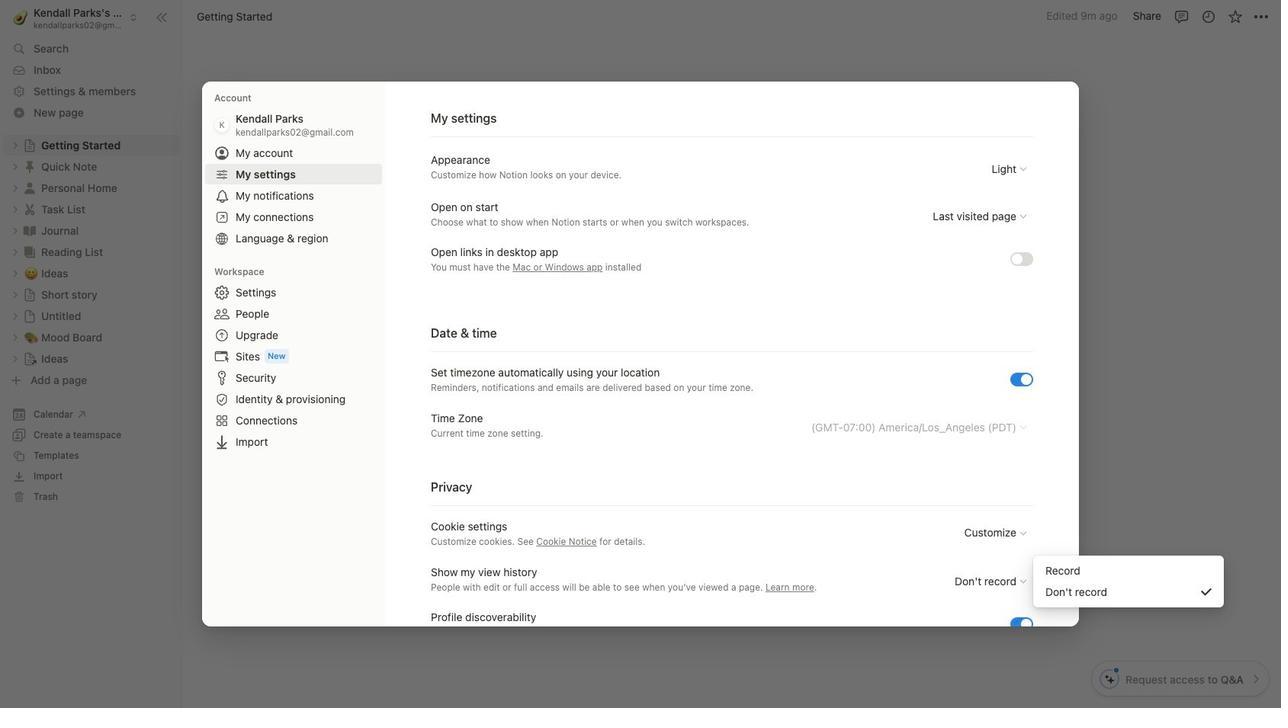 Task type: describe. For each thing, give the bounding box(es) containing it.
updates image
[[1201, 9, 1216, 24]]

comments image
[[1174, 9, 1189, 24]]

🥑 image
[[13, 8, 28, 27]]



Task type: locate. For each thing, give the bounding box(es) containing it.
👋 image
[[464, 168, 479, 188]]

favorite image
[[1228, 9, 1243, 24]]

close sidebar image
[[156, 11, 168, 23]]

👉 image
[[464, 479, 479, 499]]



Task type: vqa. For each thing, say whether or not it's contained in the screenshot.
Page properties table
no



